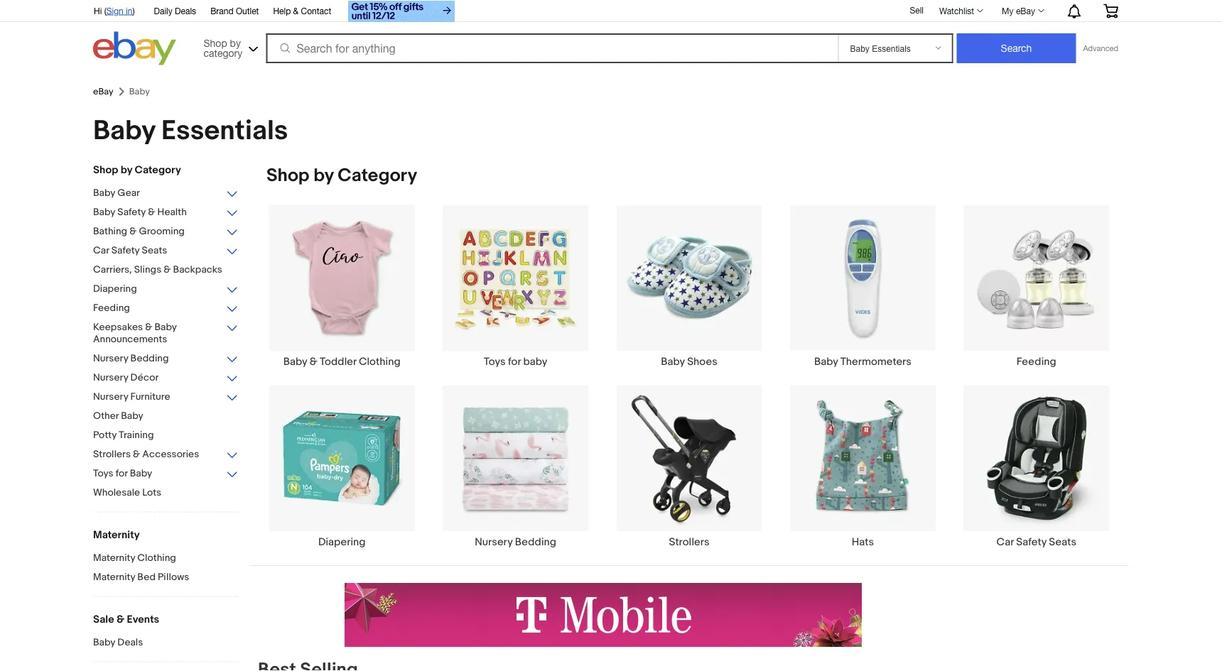 Task type: vqa. For each thing, say whether or not it's contained in the screenshot.
Training
yes



Task type: locate. For each thing, give the bounding box(es) containing it.
shop inside main content
[[266, 165, 309, 187]]

ebay link
[[93, 86, 113, 97]]

clothing up bed
[[137, 552, 176, 565]]

seats
[[142, 245, 167, 257], [1049, 536, 1076, 549]]

diapering inside baby gear baby safety & health bathing & grooming car safety seats carriers, slings & backpacks diapering feeding keepsakes & baby announcements nursery bedding nursery décor nursery furniture other baby potty training strollers & accessories toys for baby wholesale lots
[[93, 283, 137, 295]]

0 vertical spatial for
[[508, 355, 521, 368]]

feeding button
[[93, 302, 239, 316]]

3 maternity from the top
[[93, 572, 135, 584]]

for
[[508, 355, 521, 368], [116, 468, 128, 480]]

baby
[[93, 114, 155, 147], [93, 187, 115, 199], [93, 206, 115, 218], [155, 322, 177, 334], [283, 355, 307, 368], [661, 355, 685, 368], [814, 355, 838, 368], [121, 410, 143, 422], [130, 468, 152, 480], [93, 637, 115, 649]]

1 vertical spatial for
[[116, 468, 128, 480]]

shop
[[204, 37, 227, 49], [93, 164, 118, 177], [266, 165, 309, 187]]

deals down sale & events
[[117, 637, 143, 649]]

baby essentials
[[93, 114, 288, 147]]

2 maternity from the top
[[93, 552, 135, 565]]

1 vertical spatial clothing
[[137, 552, 176, 565]]

2 horizontal spatial by
[[314, 165, 334, 187]]

0 vertical spatial bedding
[[130, 353, 169, 365]]

sign in link
[[106, 6, 132, 16]]

sign
[[106, 6, 123, 16]]

1 vertical spatial strollers
[[669, 536, 709, 549]]

slings
[[134, 264, 161, 276]]

1 horizontal spatial clothing
[[359, 355, 400, 368]]

my
[[1002, 6, 1014, 16]]

baby up bathing
[[93, 206, 115, 218]]

carriers,
[[93, 264, 132, 276]]

1 vertical spatial maternity
[[93, 552, 135, 565]]

0 vertical spatial clothing
[[359, 355, 400, 368]]

baby left shoes
[[661, 355, 685, 368]]

keepsakes & baby announcements button
[[93, 322, 239, 347]]

0 horizontal spatial for
[[116, 468, 128, 480]]

sell link
[[903, 5, 930, 15]]

seats inside baby gear baby safety & health bathing & grooming car safety seats carriers, slings & backpacks diapering feeding keepsakes & baby announcements nursery bedding nursery décor nursery furniture other baby potty training strollers & accessories toys for baby wholesale lots
[[142, 245, 167, 257]]

0 horizontal spatial deals
[[117, 637, 143, 649]]

0 horizontal spatial bedding
[[130, 353, 169, 365]]

clothing
[[359, 355, 400, 368], [137, 552, 176, 565]]

clothing right toddler
[[359, 355, 400, 368]]

strollers
[[93, 449, 131, 461], [669, 536, 709, 549]]

other
[[93, 410, 119, 422]]

baby safety & health button
[[93, 206, 239, 220]]

1 horizontal spatial ebay
[[1016, 6, 1035, 16]]

0 vertical spatial strollers
[[93, 449, 131, 461]]

bedding inside shop by category main content
[[515, 536, 556, 549]]

1 horizontal spatial bedding
[[515, 536, 556, 549]]

essentials
[[161, 114, 288, 147]]

ebay inside 'my ebay' link
[[1016, 6, 1035, 16]]

bedding
[[130, 353, 169, 365], [515, 536, 556, 549]]

diapering inside "link"
[[318, 536, 366, 549]]

nursery
[[93, 353, 128, 365], [93, 372, 128, 384], [93, 391, 128, 403], [475, 536, 513, 549]]

brand outlet link
[[210, 4, 259, 19]]

list
[[249, 204, 1129, 566]]

& down the training
[[133, 449, 140, 461]]

1 horizontal spatial category
[[338, 165, 417, 187]]

1 horizontal spatial seats
[[1049, 536, 1076, 549]]

0 vertical spatial deals
[[175, 6, 196, 16]]

1 horizontal spatial diapering
[[318, 536, 366, 549]]

None submit
[[957, 33, 1076, 63]]

potty
[[93, 430, 117, 442]]

shop for carriers, slings & backpacks link
[[93, 164, 118, 177]]

baby gear baby safety & health bathing & grooming car safety seats carriers, slings & backpacks diapering feeding keepsakes & baby announcements nursery bedding nursery décor nursery furniture other baby potty training strollers & accessories toys for baby wholesale lots
[[93, 187, 222, 499]]

safety
[[117, 206, 146, 218], [111, 245, 140, 257], [1016, 536, 1047, 549]]

baby deals link
[[93, 637, 239, 651]]

1 horizontal spatial by
[[230, 37, 241, 49]]

shop for feeding link
[[266, 165, 309, 187]]

0 vertical spatial diapering
[[93, 283, 137, 295]]

maternity left bed
[[93, 572, 135, 584]]

1 horizontal spatial for
[[508, 355, 521, 368]]

Search for anything text field
[[268, 35, 835, 62]]

gear
[[117, 187, 140, 199]]

shop by category inside main content
[[266, 165, 417, 187]]

shoes
[[687, 355, 717, 368]]

& down feeding dropdown button
[[145, 322, 152, 334]]

2 vertical spatial maternity
[[93, 572, 135, 584]]

0 horizontal spatial strollers
[[93, 449, 131, 461]]

for inside baby gear baby safety & health bathing & grooming car safety seats carriers, slings & backpacks diapering feeding keepsakes & baby announcements nursery bedding nursery décor nursery furniture other baby potty training strollers & accessories toys for baby wholesale lots
[[116, 468, 128, 480]]

baby deals
[[93, 637, 143, 649]]

deals for hi
[[175, 6, 196, 16]]

car safety seats link
[[950, 385, 1123, 549]]

bedding inside baby gear baby safety & health bathing & grooming car safety seats carriers, slings & backpacks diapering feeding keepsakes & baby announcements nursery bedding nursery décor nursery furniture other baby potty training strollers & accessories toys for baby wholesale lots
[[130, 353, 169, 365]]

0 vertical spatial car
[[93, 245, 109, 257]]

0 horizontal spatial category
[[135, 164, 181, 177]]

wholesale lots link
[[93, 487, 239, 501]]

1 horizontal spatial strollers
[[669, 536, 709, 549]]

1 vertical spatial diapering
[[318, 536, 366, 549]]

watchlist
[[939, 6, 974, 16]]

0 horizontal spatial feeding
[[93, 302, 130, 314]]

shop by category
[[93, 164, 181, 177], [266, 165, 417, 187]]

by inside main content
[[314, 165, 334, 187]]

1 horizontal spatial shop
[[204, 37, 227, 49]]

help & contact
[[273, 6, 331, 16]]

deals right daily
[[175, 6, 196, 16]]

backpacks
[[173, 264, 222, 276]]

category inside main content
[[338, 165, 417, 187]]

1 vertical spatial bedding
[[515, 536, 556, 549]]

1 vertical spatial toys
[[93, 468, 113, 480]]

category
[[135, 164, 181, 177], [338, 165, 417, 187]]

0 vertical spatial maternity
[[93, 529, 140, 542]]

deals inside account navigation
[[175, 6, 196, 16]]

hi ( sign in )
[[94, 6, 135, 16]]

nursery inside shop by category main content
[[475, 536, 513, 549]]

my ebay
[[1002, 6, 1035, 16]]

toys left baby
[[484, 355, 506, 368]]

car inside list
[[997, 536, 1014, 549]]

shop by category for feeding link
[[266, 165, 417, 187]]

2 vertical spatial safety
[[1016, 536, 1047, 549]]

1 vertical spatial seats
[[1049, 536, 1076, 549]]

help
[[273, 6, 291, 16]]

0 horizontal spatial shop
[[93, 164, 118, 177]]

by for carriers, slings & backpacks link
[[121, 164, 132, 177]]

0 vertical spatial seats
[[142, 245, 167, 257]]

2 horizontal spatial shop
[[266, 165, 309, 187]]

shop inside the shop by category
[[204, 37, 227, 49]]

0 vertical spatial feeding
[[93, 302, 130, 314]]

1 maternity from the top
[[93, 529, 140, 542]]

0 horizontal spatial by
[[121, 164, 132, 177]]

sell
[[910, 5, 924, 15]]

for up wholesale
[[116, 468, 128, 480]]

0 horizontal spatial shop by category
[[93, 164, 181, 177]]

0 horizontal spatial diapering
[[93, 283, 137, 295]]

diapering
[[93, 283, 137, 295], [318, 536, 366, 549]]

& left toddler
[[310, 355, 317, 368]]

maternity up maternity clothing maternity bed pillows
[[93, 529, 140, 542]]

hi
[[94, 6, 102, 16]]

& down car safety seats dropdown button
[[164, 264, 171, 276]]

0 horizontal spatial toys
[[93, 468, 113, 480]]

baby shoes
[[661, 355, 717, 368]]

nursery furniture button
[[93, 391, 239, 405]]

baby & toddler clothing link
[[255, 204, 429, 368]]

baby left "gear"
[[93, 187, 115, 199]]

maternity up maternity bed pillows link
[[93, 552, 135, 565]]

daily deals
[[154, 6, 196, 16]]

maternity for maternity
[[93, 529, 140, 542]]

1 vertical spatial feeding
[[1017, 355, 1056, 368]]

&
[[293, 6, 299, 16], [148, 206, 155, 218], [130, 226, 137, 238], [164, 264, 171, 276], [145, 322, 152, 334], [310, 355, 317, 368], [133, 449, 140, 461], [117, 614, 125, 626]]

furniture
[[130, 391, 170, 403]]

potty training link
[[93, 430, 239, 443]]

1 horizontal spatial shop by category
[[266, 165, 417, 187]]

baby thermometers
[[814, 355, 912, 368]]

shop by category button
[[197, 32, 261, 62]]

0 vertical spatial ebay
[[1016, 6, 1035, 16]]

0 vertical spatial toys
[[484, 355, 506, 368]]

for left baby
[[508, 355, 521, 368]]

1 horizontal spatial car
[[997, 536, 1014, 549]]

clothing inside shop by category main content
[[359, 355, 400, 368]]

feeding
[[93, 302, 130, 314], [1017, 355, 1056, 368]]

1 horizontal spatial deals
[[175, 6, 196, 16]]

& right help
[[293, 6, 299, 16]]

watchlist link
[[932, 2, 990, 19]]

get an extra 15% off image
[[348, 1, 455, 22]]

hats
[[852, 536, 874, 549]]

0 horizontal spatial clothing
[[137, 552, 176, 565]]

account navigation
[[86, 0, 1129, 24]]

feeding inside shop by category main content
[[1017, 355, 1056, 368]]

category for carriers, slings & backpacks link
[[135, 164, 181, 177]]

toys
[[484, 355, 506, 368], [93, 468, 113, 480]]

outlet
[[236, 6, 259, 16]]

0 horizontal spatial car
[[93, 245, 109, 257]]

maternity
[[93, 529, 140, 542], [93, 552, 135, 565], [93, 572, 135, 584]]

1 vertical spatial deals
[[117, 637, 143, 649]]

1 horizontal spatial feeding
[[1017, 355, 1056, 368]]

car
[[93, 245, 109, 257], [997, 536, 1014, 549]]

category
[[204, 47, 242, 59]]

deals for sale & events
[[117, 637, 143, 649]]

1 vertical spatial car
[[997, 536, 1014, 549]]

1 vertical spatial ebay
[[93, 86, 113, 97]]

toddler
[[320, 355, 356, 368]]

baby thermometers link
[[776, 204, 950, 368]]

0 horizontal spatial seats
[[142, 245, 167, 257]]

1 horizontal spatial toys
[[484, 355, 506, 368]]

ebay
[[1016, 6, 1035, 16], [93, 86, 113, 97]]

0 vertical spatial safety
[[117, 206, 146, 218]]

toys up wholesale
[[93, 468, 113, 480]]



Task type: describe. For each thing, give the bounding box(es) containing it.
bathing
[[93, 226, 127, 238]]

carriers, slings & backpacks link
[[93, 264, 239, 277]]

diapering link
[[255, 385, 429, 549]]

shop by category
[[204, 37, 242, 59]]

events
[[127, 614, 159, 626]]

grooming
[[139, 226, 185, 238]]

(
[[104, 6, 106, 16]]

baby down feeding dropdown button
[[155, 322, 177, 334]]

toys for baby button
[[93, 468, 239, 481]]

nursery bedding button
[[93, 353, 239, 366]]

nursery bedding link
[[429, 385, 602, 549]]

feeding inside baby gear baby safety & health bathing & grooming car safety seats carriers, slings & backpacks diapering feeding keepsakes & baby announcements nursery bedding nursery décor nursery furniture other baby potty training strollers & accessories toys for baby wholesale lots
[[93, 302, 130, 314]]

for inside shop by category main content
[[508, 355, 521, 368]]

baby left toddler
[[283, 355, 307, 368]]

accessories
[[142, 449, 199, 461]]

daily deals link
[[154, 4, 196, 19]]

daily
[[154, 6, 173, 16]]

baby up the training
[[121, 410, 143, 422]]

pillows
[[158, 572, 189, 584]]

keepsakes
[[93, 322, 143, 334]]

baby & toddler clothing
[[283, 355, 400, 368]]

clothing inside maternity clothing maternity bed pillows
[[137, 552, 176, 565]]

& left health
[[148, 206, 155, 218]]

toys for baby link
[[429, 204, 602, 368]]

announcements
[[93, 334, 167, 346]]

by for feeding link
[[314, 165, 334, 187]]

none submit inside shop by category banner
[[957, 33, 1076, 63]]

& right sale
[[117, 614, 125, 626]]

training
[[119, 430, 154, 442]]

baby
[[523, 355, 547, 368]]

car inside baby gear baby safety & health bathing & grooming car safety seats carriers, slings & backpacks diapering feeding keepsakes & baby announcements nursery bedding nursery décor nursery furniture other baby potty training strollers & accessories toys for baby wholesale lots
[[93, 245, 109, 257]]

toys inside shop by category main content
[[484, 355, 506, 368]]

feeding link
[[950, 204, 1123, 368]]

in
[[126, 6, 132, 16]]

baby gear button
[[93, 187, 239, 201]]

baby left thermometers
[[814, 355, 838, 368]]

& inside help & contact link
[[293, 6, 299, 16]]

strollers inside baby gear baby safety & health bathing & grooming car safety seats carriers, slings & backpacks diapering feeding keepsakes & baby announcements nursery bedding nursery décor nursery furniture other baby potty training strollers & accessories toys for baby wholesale lots
[[93, 449, 131, 461]]

advanced link
[[1076, 34, 1125, 63]]

shop by category banner
[[86, 0, 1129, 69]]

category for feeding link
[[338, 165, 417, 187]]

diapering button
[[93, 283, 239, 297]]

strollers inside shop by category main content
[[669, 536, 709, 549]]

décor
[[130, 372, 159, 384]]

toys inside baby gear baby safety & health bathing & grooming car safety seats carriers, slings & backpacks diapering feeding keepsakes & baby announcements nursery bedding nursery décor nursery furniture other baby potty training strollers & accessories toys for baby wholesale lots
[[93, 468, 113, 480]]

seats inside shop by category main content
[[1049, 536, 1076, 549]]

sale
[[93, 614, 114, 626]]

car safety seats button
[[93, 245, 239, 258]]

& right bathing
[[130, 226, 137, 238]]

strollers link
[[602, 385, 776, 549]]

my ebay link
[[994, 2, 1051, 19]]

your shopping cart image
[[1103, 4, 1119, 18]]

baby up lots
[[130, 468, 152, 480]]

lots
[[142, 487, 161, 499]]

maternity for maternity clothing maternity bed pillows
[[93, 552, 135, 565]]

nursery décor button
[[93, 372, 239, 385]]

nursery bedding
[[475, 536, 556, 549]]

shop by category main content
[[249, 164, 1129, 671]]

advanced
[[1083, 44, 1118, 53]]

baby down sale
[[93, 637, 115, 649]]

1 vertical spatial safety
[[111, 245, 140, 257]]

0 horizontal spatial ebay
[[93, 86, 113, 97]]

thermometers
[[840, 355, 912, 368]]

bathing & grooming button
[[93, 226, 239, 239]]

advertisement region
[[345, 583, 1034, 647]]

wholesale
[[93, 487, 140, 499]]

hats link
[[776, 385, 950, 549]]

list containing baby & toddler clothing
[[249, 204, 1129, 566]]

sale & events
[[93, 614, 159, 626]]

baby down ebay link
[[93, 114, 155, 147]]

safety inside shop by category main content
[[1016, 536, 1047, 549]]

baby shoes link
[[602, 204, 776, 368]]

help & contact link
[[273, 4, 331, 19]]

car safety seats
[[997, 536, 1076, 549]]

)
[[132, 6, 135, 16]]

other baby link
[[93, 410, 239, 424]]

toys for baby
[[484, 355, 547, 368]]

maternity bed pillows link
[[93, 572, 239, 585]]

maternity clothing maternity bed pillows
[[93, 552, 189, 584]]

bed
[[137, 572, 156, 584]]

by inside the shop by category
[[230, 37, 241, 49]]

maternity clothing link
[[93, 552, 239, 566]]

brand
[[210, 6, 233, 16]]

contact
[[301, 6, 331, 16]]

& inside baby & toddler clothing link
[[310, 355, 317, 368]]

strollers & accessories button
[[93, 449, 239, 462]]

shop by category for carriers, slings & backpacks link
[[93, 164, 181, 177]]

health
[[157, 206, 187, 218]]

brand outlet
[[210, 6, 259, 16]]



